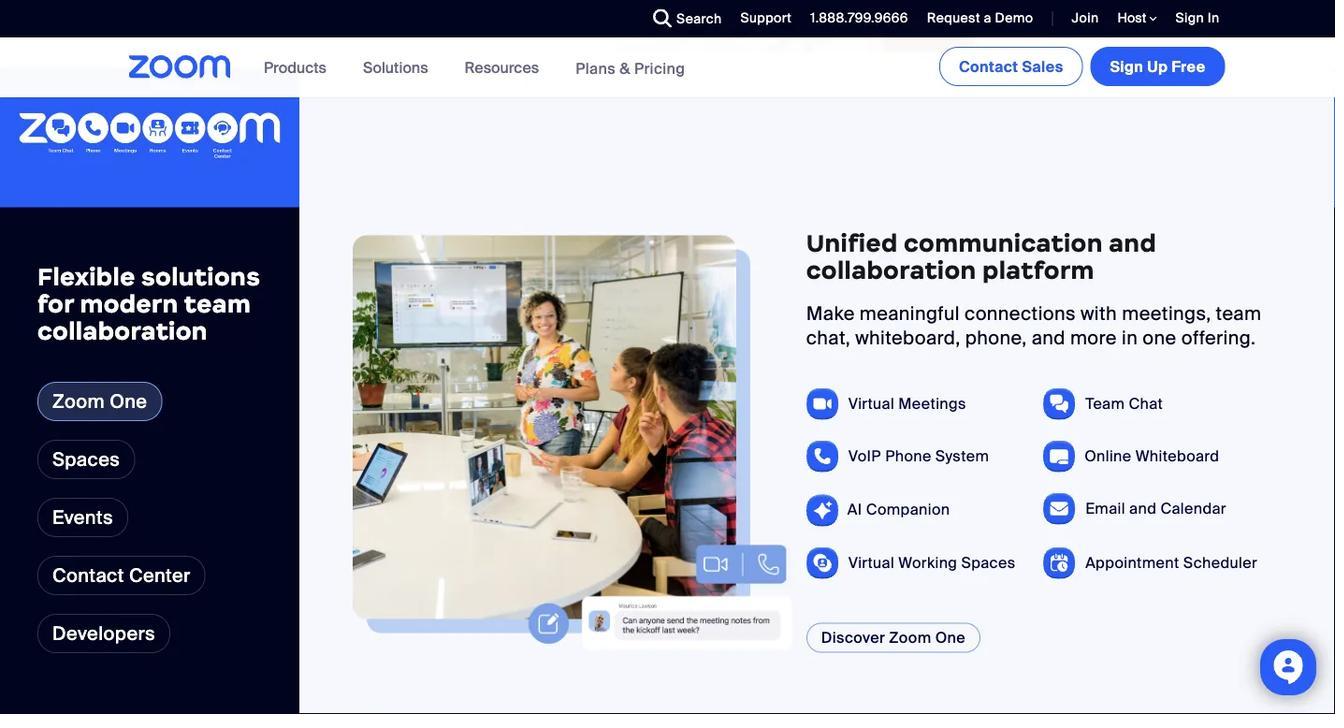 Task type: describe. For each thing, give the bounding box(es) containing it.
zoom interface icon - instant message image
[[524, 445, 792, 650]]

join link left host
[[1058, 0, 1104, 37]]

search button
[[639, 0, 727, 37]]

banner containing contact sales
[[106, 37, 1229, 99]]

free
[[1172, 57, 1206, 76]]

online
[[1085, 447, 1132, 466]]

team inside "make meaningful connections with meetings, team chat, whiteboard, phone, and more in one offering."
[[1216, 302, 1262, 326]]

resources
[[465, 58, 539, 77]]

email and calendar link
[[1086, 499, 1227, 519]]

meetings
[[899, 394, 967, 414]]

and inside "make meaningful connections with meetings, team chat, whiteboard, phone, and more in one offering."
[[1032, 326, 1066, 350]]

plans
[[576, 58, 616, 78]]

unified communication and collaboration platform
[[807, 228, 1157, 285]]

zoom one group
[[299, 67, 1336, 714]]

meaningful
[[860, 302, 960, 326]]

plans & pricing
[[576, 58, 685, 78]]

whiteboard
[[1136, 447, 1220, 466]]

communication
[[904, 228, 1103, 258]]

request a demo
[[927, 9, 1034, 27]]

in
[[1208, 9, 1220, 27]]

voip phone system link
[[849, 447, 989, 466]]

email and calendar
[[1086, 499, 1227, 519]]

more
[[1071, 326, 1117, 350]]

offering.
[[1182, 326, 1256, 350]]

solutions button
[[363, 37, 437, 97]]

and inside unified communication and collaboration platform
[[1109, 228, 1157, 258]]

virtual working spaces
[[849, 553, 1016, 573]]

sales
[[1022, 57, 1064, 76]]

make meaningful connections with meetings, team chat, whiteboard, phone, and more in one offering.
[[807, 302, 1262, 350]]

contact center
[[52, 563, 191, 587]]

online whiteboard
[[1085, 447, 1220, 466]]

one
[[1143, 326, 1177, 350]]

sign in
[[1176, 9, 1220, 27]]

request
[[927, 9, 981, 27]]

for
[[37, 288, 74, 319]]

host
[[1118, 9, 1150, 27]]

phone,
[[966, 326, 1027, 350]]

modern
[[80, 288, 178, 319]]

center
[[129, 563, 191, 587]]

virtual working spaces link
[[849, 553, 1016, 573]]

one inside tab
[[110, 389, 147, 413]]

system
[[936, 447, 989, 466]]

contact for contact center
[[52, 563, 124, 587]]

sign up free button
[[1091, 47, 1226, 86]]

voip
[[849, 447, 882, 466]]

a
[[984, 9, 992, 27]]

solutions
[[141, 261, 260, 292]]

virtual for virtual working spaces
[[849, 553, 895, 573]]

connections
[[965, 302, 1076, 326]]

discover zoom one link
[[807, 623, 981, 653]]

zoom one tab
[[37, 382, 162, 421]]

ai companion
[[848, 500, 950, 520]]

support
[[741, 9, 792, 27]]

host button
[[1118, 9, 1157, 27]]

appointment
[[1086, 553, 1180, 573]]

pricing
[[635, 58, 685, 78]]

team
[[1086, 394, 1125, 414]]

zoom contact center tab
[[37, 556, 206, 595]]

working
[[899, 553, 958, 573]]

ai companion link
[[848, 500, 950, 520]]

in
[[1122, 326, 1138, 350]]

scheduler
[[1184, 553, 1258, 573]]

chat
[[1129, 394, 1163, 414]]

flexible solutions for modern team collaboration
[[37, 261, 260, 346]]

sign for sign up free
[[1110, 57, 1144, 76]]

1.888.799.9666
[[811, 9, 909, 27]]

companion
[[866, 500, 950, 520]]

flexible solutions for modern team collaboration tab list
[[37, 382, 206, 595]]

search
[[677, 10, 722, 27]]



Task type: vqa. For each thing, say whether or not it's contained in the screenshot.
the financial services
no



Task type: locate. For each thing, give the bounding box(es) containing it.
1.888.799.9666 button
[[797, 0, 913, 37], [811, 9, 909, 27]]

discover zoom one
[[821, 628, 966, 648]]

join link
[[1058, 0, 1104, 37], [1072, 9, 1099, 27]]

email
[[1086, 499, 1126, 519]]

collaboration inside unified communication and collaboration platform
[[807, 254, 977, 285]]

and
[[1109, 228, 1157, 258], [1032, 326, 1066, 350], [1130, 499, 1157, 519]]

contact for contact sales
[[959, 57, 1019, 76]]

virtual meetings
[[849, 394, 967, 414]]

flexible
[[37, 261, 135, 292]]

contact sales link
[[940, 47, 1083, 86]]

collaboration
[[807, 254, 977, 285], [37, 315, 208, 346]]

contact sales
[[959, 57, 1064, 76]]

platform
[[983, 254, 1095, 285]]

0 vertical spatial zoom
[[52, 389, 105, 413]]

1 horizontal spatial contact
[[959, 57, 1019, 76]]

sign left in
[[1176, 9, 1205, 27]]

join
[[1072, 9, 1099, 27]]

0 vertical spatial one
[[110, 389, 147, 413]]

sign in link
[[1162, 0, 1229, 37], [1176, 9, 1220, 27]]

products
[[264, 58, 327, 77]]

up
[[1148, 57, 1168, 76]]

resources button
[[465, 37, 548, 97]]

chat,
[[807, 326, 851, 350]]

sign up free
[[1110, 57, 1206, 76]]

contact inside tab
[[52, 563, 124, 587]]

meetings,
[[1122, 302, 1211, 326]]

collaboration inside flexible solutions for modern team collaboration
[[37, 315, 208, 346]]

0 vertical spatial virtual
[[849, 394, 895, 414]]

&
[[620, 58, 631, 78]]

sign for sign in
[[1176, 9, 1205, 27]]

virtual for virtual meetings
[[849, 394, 895, 414]]

0 vertical spatial collaboration
[[807, 254, 977, 285]]

with
[[1081, 302, 1118, 326]]

online whiteboard link
[[1085, 447, 1220, 466]]

products button
[[264, 37, 335, 97]]

contact
[[959, 57, 1019, 76], [52, 563, 124, 587]]

and up with
[[1109, 228, 1157, 258]]

1 vertical spatial zoom
[[889, 628, 932, 648]]

virtual up voip
[[849, 394, 895, 414]]

virtual meetings link
[[849, 394, 967, 414]]

sign
[[1176, 9, 1205, 27], [1110, 57, 1144, 76]]

1 horizontal spatial sign
[[1176, 9, 1205, 27]]

appointment scheduler
[[1086, 553, 1258, 573]]

make
[[807, 302, 855, 326]]

discover
[[821, 628, 886, 648]]

zoom inside tab
[[52, 389, 105, 413]]

0 horizontal spatial collaboration
[[37, 315, 208, 346]]

team right modern
[[184, 288, 251, 319]]

ai
[[848, 500, 862, 520]]

2 virtual from the top
[[849, 553, 895, 573]]

1 horizontal spatial collaboration
[[807, 254, 977, 285]]

zoom unified communication platform image
[[19, 113, 281, 161]]

0 horizontal spatial one
[[110, 389, 147, 413]]

0 horizontal spatial sign
[[1110, 57, 1144, 76]]

appointment scheduler link
[[1086, 553, 1258, 573]]

1 horizontal spatial one
[[936, 628, 966, 648]]

collaboration up meaningful
[[807, 254, 977, 285]]

support link
[[727, 0, 797, 37], [741, 9, 792, 27]]

1 vertical spatial and
[[1032, 326, 1066, 350]]

team up 'offering.' at the right of the page
[[1216, 302, 1262, 326]]

team inside flexible solutions for modern team collaboration
[[184, 288, 251, 319]]

banner
[[106, 37, 1229, 99]]

contact down a
[[959, 57, 1019, 76]]

phone
[[885, 447, 932, 466]]

1 horizontal spatial team
[[1216, 302, 1262, 326]]

request a demo link
[[913, 0, 1038, 37], [927, 9, 1034, 27]]

unified
[[807, 228, 898, 258]]

0 vertical spatial contact
[[959, 57, 1019, 76]]

1 virtual from the top
[[849, 394, 895, 414]]

voip phone system
[[849, 447, 989, 466]]

collaboration down flexible
[[37, 315, 208, 346]]

one
[[110, 389, 147, 413], [936, 628, 966, 648]]

1 vertical spatial one
[[936, 628, 966, 648]]

meetings navigation
[[936, 37, 1229, 90]]

zoom one
[[52, 389, 147, 413]]

team chat
[[1086, 394, 1163, 414]]

zoom
[[52, 389, 105, 413], [889, 628, 932, 648]]

0 horizontal spatial team
[[184, 288, 251, 319]]

1 vertical spatial collaboration
[[37, 315, 208, 346]]

0 horizontal spatial zoom
[[52, 389, 105, 413]]

zoom logo image
[[129, 55, 231, 79]]

1 vertical spatial contact
[[52, 563, 124, 587]]

0 horizontal spatial contact
[[52, 563, 124, 587]]

one inside group
[[936, 628, 966, 648]]

1 vertical spatial sign
[[1110, 57, 1144, 76]]

1 horizontal spatial zoom
[[889, 628, 932, 648]]

product information navigation
[[250, 37, 699, 99]]

1 vertical spatial virtual
[[849, 553, 895, 573]]

solutions
[[363, 58, 428, 77]]

zoom inside group
[[889, 628, 932, 648]]

0 vertical spatial sign
[[1176, 9, 1205, 27]]

virtual down ai
[[849, 553, 895, 573]]

virtual
[[849, 394, 895, 414], [849, 553, 895, 573]]

demo
[[995, 9, 1034, 27]]

sign inside sign up free button
[[1110, 57, 1144, 76]]

contact inside meetings "navigation"
[[959, 57, 1019, 76]]

team chat link
[[1086, 394, 1163, 414]]

sign left the up
[[1110, 57, 1144, 76]]

contact left center
[[52, 563, 124, 587]]

and right email
[[1130, 499, 1157, 519]]

whiteboard,
[[856, 326, 961, 350]]

team
[[184, 288, 251, 319], [1216, 302, 1262, 326]]

join link up meetings "navigation" at the top right of the page
[[1072, 9, 1099, 27]]

2 vertical spatial and
[[1130, 499, 1157, 519]]

0 vertical spatial and
[[1109, 228, 1157, 258]]

and down connections
[[1032, 326, 1066, 350]]

spaces
[[962, 553, 1016, 573]]

calendar
[[1161, 499, 1227, 519]]

plans & pricing link
[[576, 58, 685, 78], [576, 58, 685, 78]]



